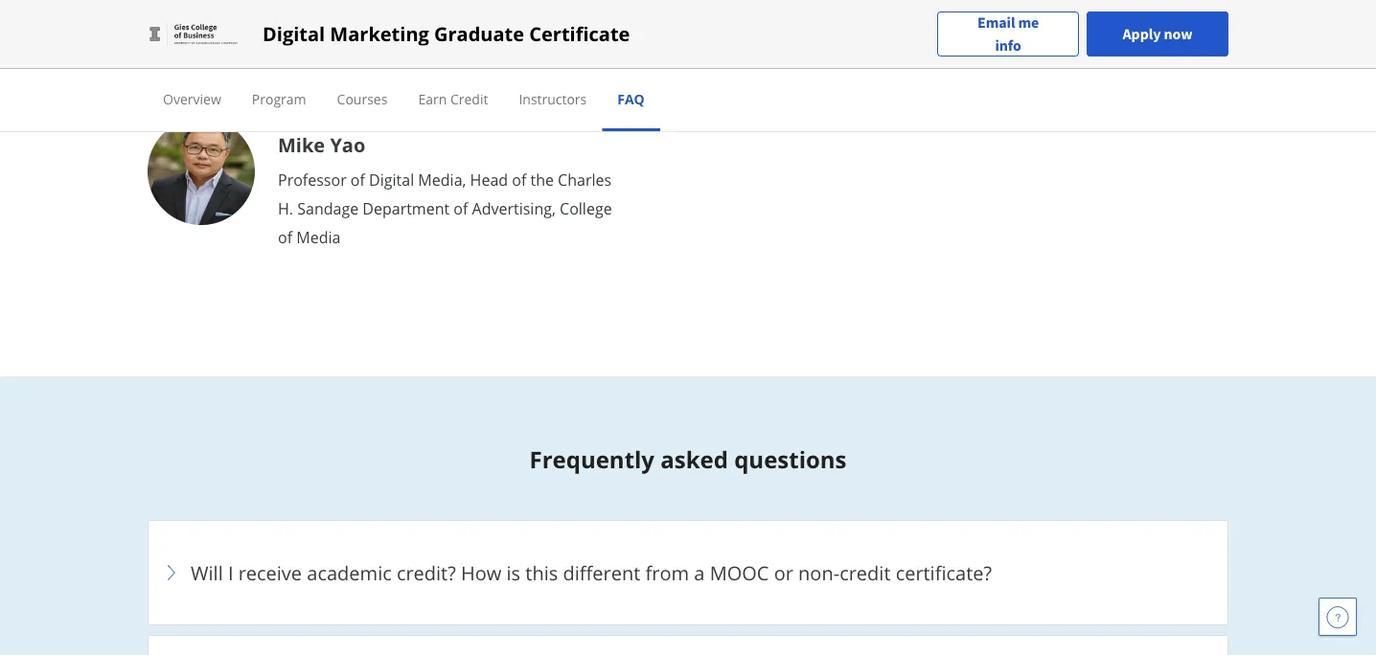 Task type: locate. For each thing, give the bounding box(es) containing it.
sandage
[[297, 198, 359, 219]]

frequently
[[529, 444, 655, 475]]

frequently asked questions
[[529, 444, 847, 475]]

instructors
[[519, 90, 587, 108]]

earn
[[418, 90, 447, 108]]

earn credit link
[[418, 90, 488, 108]]

college
[[560, 198, 612, 219]]

faq link
[[617, 90, 645, 108]]

advertising,
[[472, 198, 556, 219]]

0 vertical spatial digital
[[263, 21, 325, 47]]

of
[[351, 170, 365, 190], [512, 170, 526, 190], [454, 198, 468, 219], [278, 227, 292, 248]]

digital marketing graduate certificate
[[263, 21, 630, 47]]

h.
[[278, 198, 293, 219]]

digital up department
[[369, 170, 414, 190]]

certificate menu element
[[148, 69, 1229, 131]]

0 horizontal spatial digital
[[263, 21, 325, 47]]

mike
[[278, 131, 325, 158]]

1 horizontal spatial digital
[[369, 170, 414, 190]]

1 vertical spatial digital
[[369, 170, 414, 190]]

program link
[[252, 90, 306, 108]]

program
[[252, 90, 306, 108]]

is
[[507, 560, 521, 586]]

professor
[[278, 170, 347, 190]]

instructors link
[[519, 90, 587, 108]]

digital up program
[[263, 21, 325, 47]]

marketing
[[330, 21, 429, 47]]

different
[[563, 560, 640, 586]]

questions
[[734, 444, 847, 475]]

mike yao
[[278, 131, 365, 158]]

asked
[[661, 444, 728, 475]]

list item
[[148, 635, 1229, 655]]

overview
[[163, 90, 221, 108]]

apply
[[1123, 24, 1161, 44]]

professor of digital media, head of the charles h. sandage department of advertising, college of media
[[278, 170, 612, 248]]

digital
[[263, 21, 325, 47], [369, 170, 414, 190]]

will i receive academic credit? how is this different from a mooc or non-credit certificate?‎
[[191, 560, 992, 586]]

academic
[[307, 560, 392, 586]]

apply now
[[1123, 24, 1193, 44]]

of down media,
[[454, 198, 468, 219]]

certificate
[[529, 21, 630, 47]]

receive
[[238, 560, 302, 586]]

yao
[[330, 131, 365, 158]]

how
[[461, 560, 502, 586]]

the
[[530, 170, 554, 190]]

credit?
[[397, 560, 456, 586]]

i
[[228, 560, 233, 586]]

faq
[[617, 90, 645, 108]]

email
[[977, 13, 1015, 32]]

chevron right image
[[160, 562, 183, 585]]

charles
[[558, 170, 611, 190]]

head
[[470, 170, 508, 190]]



Task type: vqa. For each thing, say whether or not it's contained in the screenshot.
mooc
yes



Task type: describe. For each thing, give the bounding box(es) containing it.
of left the
[[512, 170, 526, 190]]

courses link
[[337, 90, 388, 108]]

certificate?‎
[[896, 560, 992, 586]]

digital inside professor of digital media, head of the charles h. sandage department of advertising, college of media
[[369, 170, 414, 190]]

courses
[[337, 90, 388, 108]]

of down yao
[[351, 170, 365, 190]]

credit
[[840, 560, 891, 586]]

media
[[296, 227, 341, 248]]

apply now button
[[1087, 11, 1229, 57]]

will
[[191, 560, 223, 586]]

earn credit
[[418, 90, 488, 108]]

of down h.
[[278, 227, 292, 248]]

media,
[[418, 170, 466, 190]]

me
[[1018, 13, 1039, 32]]

university of illinois gies college of business image
[[148, 19, 240, 49]]

email me info button
[[937, 11, 1079, 57]]

department
[[363, 198, 450, 219]]

overview link
[[163, 90, 221, 108]]

collapsed list
[[148, 520, 1229, 655]]

credit
[[450, 90, 488, 108]]

help center image
[[1326, 606, 1349, 629]]

info
[[995, 36, 1021, 55]]

now
[[1164, 24, 1193, 44]]

mooc
[[710, 560, 769, 586]]

graduate
[[434, 21, 524, 47]]

from
[[645, 560, 689, 586]]

will i receive academic credit? how is this different from a mooc or non-credit certificate?‎ list item
[[148, 520, 1229, 626]]

will i receive academic credit? how is this different from a mooc or non-credit certificate?‎ button
[[160, 533, 1216, 613]]

email me info
[[977, 13, 1039, 55]]

mike yao image
[[148, 118, 255, 225]]

or
[[774, 560, 793, 586]]

a
[[694, 560, 705, 586]]

non-
[[798, 560, 840, 586]]

this
[[525, 560, 558, 586]]



